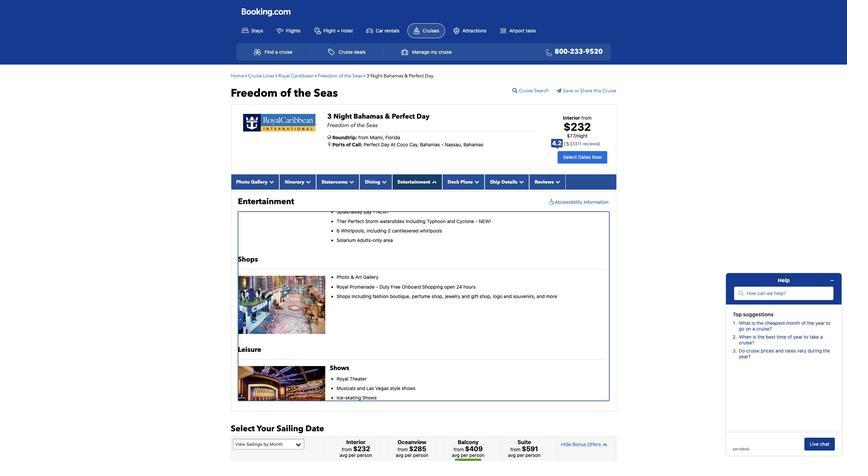 Task type: locate. For each thing, give the bounding box(es) containing it.
4 avg from the left
[[508, 453, 516, 459]]

cruise right a
[[279, 49, 293, 55]]

2 horizontal spatial &
[[405, 73, 408, 79]]

shows
[[330, 365, 349, 373], [363, 395, 377, 401]]

of down roundtrip:
[[346, 142, 351, 147]]

1 vertical spatial select
[[231, 424, 255, 435]]

1 vertical spatial photo
[[337, 275, 350, 280]]

2 person from the left
[[413, 453, 429, 459]]

freedom down cruise lines link
[[231, 86, 278, 101]]

0 vertical spatial /
[[575, 133, 577, 139]]

more
[[546, 294, 558, 299]]

from inside balcony from $409 avg per person
[[454, 447, 464, 453]]

flight + hotel link
[[309, 24, 358, 38]]

from down "balcony"
[[454, 447, 464, 453]]

avg up recommended image
[[452, 453, 460, 459]]

travel menu navigation
[[236, 43, 611, 60]]

chevron down image left reviews
[[518, 180, 524, 184]]

of down cruise deals link
[[339, 73, 343, 79]]

from down suite
[[511, 447, 521, 453]]

onboard
[[402, 284, 421, 290]]

freedom of the seas
[[318, 73, 363, 79], [231, 86, 338, 101]]

person down suite
[[526, 453, 541, 459]]

person inside balcony from $409 avg per person
[[470, 453, 485, 459]]

1 horizontal spatial the
[[345, 73, 351, 79]]

night inside '3 night bahamas & perfect day freedom of the seas'
[[334, 112, 352, 121]]

from down oceanview
[[398, 447, 408, 453]]

including down promenade
[[352, 294, 372, 299]]

from inside oceanview from $285 avg per person
[[398, 447, 408, 453]]

0 horizontal spatial entertainment
[[238, 196, 294, 207]]

1 vertical spatial royal
[[337, 284, 349, 290]]

2 vertical spatial freedom
[[328, 122, 350, 129]]

new! up the waterslides
[[377, 209, 389, 215]]

chevron down image left entertainment 'dropdown button'
[[381, 180, 387, 184]]

search
[[534, 88, 549, 94]]

0 vertical spatial photo
[[236, 179, 250, 185]]

0 horizontal spatial angle right image
[[276, 73, 277, 78]]

freedom inside '3 night bahamas & perfect day freedom of the seas'
[[328, 122, 350, 129]]

photo gallery
[[236, 179, 268, 185]]

angle right image right "caribbean"
[[315, 73, 317, 78]]

airport taxis
[[510, 28, 536, 33]]

& left art
[[351, 275, 354, 280]]

las
[[367, 386, 374, 391]]

1 vertical spatial entertainment
[[238, 196, 294, 207]]

1 chevron down image from the left
[[348, 180, 354, 184]]

the up roundtrip: from miami, florida
[[357, 122, 365, 129]]

0 vertical spatial shops
[[238, 255, 258, 264]]

day left at
[[381, 142, 390, 147]]

shops including fashion boutique, perfume shop, jewelry and gift shop, logo and souvenirs, and more
[[337, 294, 558, 299]]

select inside select          dates now 'link'
[[563, 154, 577, 160]]

avg for $591
[[508, 453, 516, 459]]

0 vertical spatial 3
[[367, 73, 369, 79]]

balcony from $409 avg per person
[[452, 440, 485, 459]]

4.2 / 5 ( 3311 reviews )
[[552, 140, 600, 147]]

1 vertical spatial day
[[417, 112, 430, 121]]

angle right image
[[276, 73, 277, 78], [315, 73, 317, 78]]

person up recommended image
[[470, 453, 485, 459]]

cruise for find a cruise
[[279, 49, 293, 55]]

interior from $232 avg per person
[[340, 440, 372, 459]]

0 vertical spatial freedom of the seas
[[318, 73, 363, 79]]

cruise right 'my'
[[439, 49, 452, 55]]

person down oceanview
[[413, 453, 429, 459]]

reviews
[[535, 179, 554, 185]]

day down manage my cruise dropdown button
[[425, 73, 434, 79]]

3311
[[572, 141, 582, 147]]

from inside suite from $591 avg per person
[[511, 447, 521, 453]]

2 avg from the left
[[396, 453, 404, 459]]

angle right image down deals
[[364, 73, 366, 78]]

3 per from the left
[[461, 453, 468, 459]]

0 vertical spatial select
[[563, 154, 577, 160]]

0 horizontal spatial new!
[[377, 209, 389, 215]]

freedom of the seas down cruise deals link
[[318, 73, 363, 79]]

2 angle right image from the left
[[315, 73, 317, 78]]

1 horizontal spatial -
[[376, 284, 378, 290]]

2 angle right image from the left
[[364, 73, 366, 78]]

cruise right this
[[603, 88, 617, 94]]

1 horizontal spatial &
[[385, 112, 390, 121]]

2 vertical spatial including
[[352, 294, 372, 299]]

seas
[[353, 73, 363, 79], [314, 86, 338, 101], [366, 122, 378, 129]]

3 up globe "icon"
[[328, 112, 332, 121]]

2 cruise from the left
[[439, 49, 452, 55]]

per down the interior
[[349, 453, 356, 459]]

1 avg from the left
[[340, 453, 348, 459]]

chevron down image left dining
[[348, 180, 354, 184]]

2 per from the left
[[405, 453, 412, 459]]

$409
[[465, 445, 483, 453]]

1 vertical spatial $232
[[353, 445, 370, 453]]

1 cruise from the left
[[279, 49, 293, 55]]

$77
[[567, 133, 575, 139]]

day inside '3 night bahamas & perfect day freedom of the seas'
[[417, 112, 430, 121]]

avg inside balcony from $409 avg per person
[[452, 453, 460, 459]]

freedom up roundtrip:
[[328, 122, 350, 129]]

chevron down image left the itinerary
[[268, 180, 274, 184]]

car
[[376, 28, 384, 33]]

per inside balcony from $409 avg per person
[[461, 453, 468, 459]]

cruise
[[339, 49, 353, 55], [248, 73, 262, 79], [519, 88, 533, 94], [603, 88, 617, 94]]

& inside '3 night bahamas & perfect day freedom of the seas'
[[385, 112, 390, 121]]

1 horizontal spatial entertainment
[[398, 179, 431, 185]]

chevron down image inside itinerary dropdown button
[[304, 180, 311, 184]]

person inside oceanview from $285 avg per person
[[413, 453, 429, 459]]

3 chevron down image from the left
[[518, 180, 524, 184]]

by
[[264, 442, 269, 447]]

per down suite
[[517, 453, 525, 459]]

avg inside oceanview from $285 avg per person
[[396, 453, 404, 459]]

- right bay
[[373, 209, 375, 215]]

attractions link
[[448, 24, 492, 38]]

0 horizontal spatial photo
[[236, 179, 250, 185]]

1 angle right image from the left
[[245, 73, 247, 78]]

2 horizontal spatial the
[[357, 122, 365, 129]]

the down "caribbean"
[[294, 86, 311, 101]]

flights
[[286, 28, 301, 33]]

stays
[[251, 28, 263, 33]]

0 vertical spatial shows
[[330, 365, 349, 373]]

per inside suite from $591 avg per person
[[517, 453, 525, 459]]

0 vertical spatial new!
[[377, 209, 389, 215]]

angle right image for home
[[245, 73, 247, 78]]

0 vertical spatial the
[[345, 73, 351, 79]]

3 inside '3 night bahamas & perfect day freedom of the seas'
[[328, 112, 332, 121]]

)
[[599, 141, 600, 147]]

2 vertical spatial seas
[[366, 122, 378, 129]]

1 vertical spatial -
[[476, 219, 478, 224]]

- left duty
[[376, 284, 378, 290]]

1 horizontal spatial chevron down image
[[473, 180, 479, 184]]

per down oceanview
[[405, 453, 412, 459]]

night
[[371, 73, 383, 79], [334, 112, 352, 121]]

dining
[[365, 179, 381, 185]]

recommended image
[[455, 459, 481, 462]]

chevron down image for reviews
[[554, 180, 561, 184]]

caribbean
[[291, 73, 314, 79]]

angle right image
[[245, 73, 247, 78], [364, 73, 366, 78]]

3 right freedom of the seas link
[[367, 73, 369, 79]]

chevron down image left "staterooms"
[[304, 180, 311, 184]]

angle right image right home link
[[245, 73, 247, 78]]

avg left $591
[[508, 453, 516, 459]]

chevron down image inside reviews dropdown button
[[554, 180, 561, 184]]

chevron down image inside 'dining' 'dropdown button'
[[381, 180, 387, 184]]

of
[[339, 73, 343, 79], [280, 86, 291, 101], [351, 122, 356, 129], [346, 142, 351, 147]]

royal up musicals
[[337, 376, 349, 382]]

the inside '3 night bahamas & perfect day freedom of the seas'
[[357, 122, 365, 129]]

from right interior
[[582, 115, 592, 121]]

& for 3 night bahamas & perfect day
[[405, 73, 408, 79]]

of up roundtrip:
[[351, 122, 356, 129]]

0 vertical spatial -
[[373, 209, 375, 215]]

1 vertical spatial gallery
[[363, 275, 379, 280]]

avg for $285
[[396, 453, 404, 459]]

including up cantilevered
[[406, 219, 426, 224]]

booking.com home image
[[242, 8, 290, 17]]

0 vertical spatial freedom
[[318, 73, 338, 79]]

1 horizontal spatial gallery
[[363, 275, 379, 280]]

seas down freedom of the seas link
[[314, 86, 338, 101]]

cruise left deals
[[339, 49, 353, 55]]

0 horizontal spatial chevron down image
[[348, 180, 354, 184]]

4 chevron down image from the left
[[554, 180, 561, 184]]

1 horizontal spatial night
[[371, 73, 383, 79]]

1 horizontal spatial /
[[575, 133, 577, 139]]

0 vertical spatial including
[[406, 219, 426, 224]]

the down cruise deals link
[[345, 73, 351, 79]]

cruise for manage my cruise
[[439, 49, 452, 55]]

photo
[[236, 179, 250, 185], [337, 275, 350, 280]]

ship
[[490, 179, 501, 185]]

avg inside 'interior from $232 avg per person'
[[340, 453, 348, 459]]

perfect down miami,
[[364, 142, 380, 147]]

photo inside dropdown button
[[236, 179, 250, 185]]

royal right lines
[[278, 73, 290, 79]]

search image
[[513, 88, 519, 93]]

shopping
[[422, 284, 443, 290]]

1 horizontal spatial 3
[[367, 73, 369, 79]]

cruise inside travel menu navigation
[[339, 49, 353, 55]]

- for splashaway bay - new!
[[373, 209, 375, 215]]

shops for shops including fashion boutique, perfume shop, jewelry and gift shop, logo and souvenirs, and more
[[337, 294, 351, 299]]

skating
[[345, 395, 361, 401]]

1 vertical spatial new!
[[479, 219, 491, 224]]

chevron down image inside ship details dropdown button
[[518, 180, 524, 184]]

from down the interior
[[342, 447, 352, 453]]

from
[[582, 115, 592, 121], [359, 135, 369, 140], [342, 447, 352, 453], [398, 447, 408, 453], [454, 447, 464, 453], [511, 447, 521, 453]]

0 vertical spatial night
[[371, 73, 383, 79]]

avg down oceanview
[[396, 453, 404, 459]]

1 person from the left
[[357, 453, 372, 459]]

chevron down image up wheelchair "icon"
[[554, 180, 561, 184]]

chevron down image left ship
[[473, 180, 479, 184]]

4 person from the left
[[526, 453, 541, 459]]

4 per from the left
[[517, 453, 525, 459]]

0 horizontal spatial 3
[[328, 112, 332, 121]]

freedom of the seas down royal caribbean
[[231, 86, 338, 101]]

shop, down the shopping
[[432, 294, 444, 299]]

select down ( at the right of the page
[[563, 154, 577, 160]]

0 vertical spatial day
[[425, 73, 434, 79]]

seas up miami,
[[366, 122, 378, 129]]

0 horizontal spatial shop,
[[432, 294, 444, 299]]

view sailings by month
[[235, 442, 283, 447]]

0 vertical spatial seas
[[353, 73, 363, 79]]

details
[[502, 179, 518, 185]]

royal down photo & art gallery
[[337, 284, 349, 290]]

offers
[[588, 442, 601, 448]]

3 chevron down image from the left
[[381, 180, 387, 184]]

& up "florida"
[[385, 112, 390, 121]]

cantilevered
[[392, 228, 419, 234]]

2 horizontal spatial seas
[[366, 122, 378, 129]]

sailings
[[247, 442, 262, 447]]

angle right image right lines
[[276, 73, 277, 78]]

per inside 'interior from $232 avg per person'
[[349, 453, 356, 459]]

1 vertical spatial shops
[[337, 294, 351, 299]]

800-233-9520 link
[[543, 47, 603, 57]]

800-233-9520
[[555, 47, 603, 56]]

0 horizontal spatial angle right image
[[245, 73, 247, 78]]

0 horizontal spatial $232
[[353, 445, 370, 453]]

avg down the interior
[[340, 453, 348, 459]]

2 vertical spatial -
[[376, 284, 378, 290]]

1 vertical spatial the
[[294, 86, 311, 101]]

3 avg from the left
[[452, 453, 460, 459]]

night for 3 night bahamas & perfect day freedom of the seas
[[334, 112, 352, 121]]

find a cruise
[[265, 49, 293, 55]]

$232
[[564, 120, 591, 133], [353, 445, 370, 453]]

day up cay,
[[417, 112, 430, 121]]

ther perfect storm waterslides including typhoon and cyclone - new!
[[337, 219, 491, 224]]

chevron down image inside staterooms dropdown button
[[348, 180, 354, 184]]

shop, right gift
[[480, 294, 492, 299]]

paper plane image
[[557, 88, 563, 93]]

entertainment inside 'dropdown button'
[[398, 179, 431, 185]]

seas down deals
[[353, 73, 363, 79]]

1 vertical spatial 3
[[328, 112, 332, 121]]

/ left 5
[[564, 141, 566, 147]]

chevron down image inside photo gallery dropdown button
[[268, 180, 274, 184]]

& for 3 night bahamas & perfect day freedom of the seas
[[385, 112, 390, 121]]

day
[[425, 73, 434, 79], [417, 112, 430, 121], [381, 142, 390, 147]]

person inside 'interior from $232 avg per person'
[[357, 453, 372, 459]]

gallery inside dropdown button
[[251, 179, 268, 185]]

1 horizontal spatial new!
[[479, 219, 491, 224]]

freedom right "caribbean"
[[318, 73, 338, 79]]

shows down las
[[363, 395, 377, 401]]

per inside oceanview from $285 avg per person
[[405, 453, 412, 459]]

1 horizontal spatial seas
[[353, 73, 363, 79]]

0 vertical spatial &
[[405, 73, 408, 79]]

0 vertical spatial royal
[[278, 73, 290, 79]]

0 horizontal spatial /
[[564, 141, 566, 147]]

2 horizontal spatial chevron down image
[[518, 180, 524, 184]]

1 angle right image from the left
[[276, 73, 277, 78]]

new! right cyclone
[[479, 219, 491, 224]]

from for roundtrip: from miami, florida
[[359, 135, 369, 140]]

select          dates now
[[563, 154, 602, 160]]

photo for photo gallery
[[236, 179, 250, 185]]

including up only
[[367, 228, 387, 234]]

perfect down manage
[[409, 73, 424, 79]]

1 vertical spatial &
[[385, 112, 390, 121]]

2 chevron down image from the left
[[304, 180, 311, 184]]

royal for royal theater
[[337, 376, 349, 382]]

0 horizontal spatial gallery
[[251, 179, 268, 185]]

from inside 'interior from $232 avg per person'
[[342, 447, 352, 453]]

and left gift
[[462, 294, 470, 299]]

entertainment button
[[392, 174, 443, 190]]

1 vertical spatial night
[[334, 112, 352, 121]]

per up recommended image
[[461, 453, 468, 459]]

photo for photo & art gallery
[[337, 275, 350, 280]]

night for 3 night bahamas & perfect day
[[371, 73, 383, 79]]

233-
[[570, 47, 586, 56]]

6 whirlpools, including 2 cantilevered whirlpools
[[337, 228, 442, 234]]

/ inside interior from $232 $77 / night
[[575, 133, 577, 139]]

1 horizontal spatial cruise
[[439, 49, 452, 55]]

flights link
[[271, 24, 306, 38]]

0 vertical spatial gallery
[[251, 179, 268, 185]]

ship details button
[[485, 174, 530, 190]]

0 horizontal spatial select
[[231, 424, 255, 435]]

1 horizontal spatial photo
[[337, 275, 350, 280]]

cruises
[[423, 28, 439, 33]]

0 horizontal spatial the
[[294, 86, 311, 101]]

0 vertical spatial entertainment
[[398, 179, 431, 185]]

avg for $409
[[452, 453, 460, 459]]

2 vertical spatial &
[[351, 275, 354, 280]]

- for royal promenade - duty free onboard shopping open 24 hours
[[376, 284, 378, 290]]

1 horizontal spatial select
[[563, 154, 577, 160]]

person down the interior
[[357, 453, 372, 459]]

2 vertical spatial royal
[[337, 376, 349, 382]]

/ inside 4.2 / 5 ( 3311 reviews )
[[564, 141, 566, 147]]

- right cyclone
[[476, 219, 478, 224]]

1 chevron down image from the left
[[268, 180, 274, 184]]

day for 3 night bahamas & perfect day freedom of the seas
[[417, 112, 430, 121]]

avg inside suite from $591 avg per person
[[508, 453, 516, 459]]

photo gallery button
[[231, 174, 280, 190]]

open
[[444, 284, 455, 290]]

suite from $591 avg per person
[[508, 440, 541, 459]]

nassau,
[[445, 142, 462, 147]]

1 per from the left
[[349, 453, 356, 459]]

save or share this cruise
[[563, 88, 617, 94]]

itinerary button
[[280, 174, 316, 190]]

$232 inside 'interior from $232 avg per person'
[[353, 445, 370, 453]]

ther
[[337, 219, 347, 224]]

1 horizontal spatial shows
[[363, 395, 377, 401]]

chevron down image
[[348, 180, 354, 184], [473, 180, 479, 184], [518, 180, 524, 184]]

from inside interior from $232 $77 / night
[[582, 115, 592, 121]]

1 horizontal spatial angle right image
[[364, 73, 366, 78]]

from for interior from $232 avg per person
[[342, 447, 352, 453]]

1 horizontal spatial shop,
[[480, 294, 492, 299]]

select up view
[[231, 424, 255, 435]]

1 horizontal spatial shops
[[337, 294, 351, 299]]

chevron down image for dining
[[381, 180, 387, 184]]

0 horizontal spatial cruise
[[279, 49, 293, 55]]

1 vertical spatial shows
[[363, 395, 377, 401]]

0 horizontal spatial shops
[[238, 255, 258, 264]]

from for balcony from $409 avg per person
[[454, 447, 464, 453]]

deals
[[354, 49, 366, 55]]

chevron down image
[[268, 180, 274, 184], [304, 180, 311, 184], [381, 180, 387, 184], [554, 180, 561, 184]]

shows up royal theater
[[330, 365, 349, 373]]

1 vertical spatial seas
[[314, 86, 338, 101]]

/ up 4.2 / 5 ( 3311 reviews ) on the right of page
[[575, 133, 577, 139]]

0 horizontal spatial -
[[373, 209, 375, 215]]

avg for $232
[[340, 453, 348, 459]]

person
[[357, 453, 372, 459], [413, 453, 429, 459], [470, 453, 485, 459], [526, 453, 541, 459]]

3 for 3 night bahamas & perfect day freedom of the seas
[[328, 112, 332, 121]]

3 person from the left
[[470, 453, 485, 459]]

+
[[337, 28, 340, 33]]

1 horizontal spatial $232
[[564, 120, 591, 133]]

per
[[349, 453, 356, 459], [405, 453, 412, 459], [461, 453, 468, 459], [517, 453, 525, 459]]

perfect up "florida"
[[392, 112, 415, 121]]

ports
[[333, 142, 345, 147]]

find a cruise link
[[247, 45, 300, 59]]

share
[[581, 88, 593, 94]]

0 vertical spatial $232
[[564, 120, 591, 133]]

0 horizontal spatial night
[[334, 112, 352, 121]]

chevron down image inside deck plans dropdown button
[[473, 180, 479, 184]]

person inside suite from $591 avg per person
[[526, 453, 541, 459]]

of inside '3 night bahamas & perfect day freedom of the seas'
[[351, 122, 356, 129]]

cay,
[[410, 142, 419, 147]]

2 vertical spatial the
[[357, 122, 365, 129]]

cruise inside dropdown button
[[439, 49, 452, 55]]

& down travel menu navigation
[[405, 73, 408, 79]]

2 chevron down image from the left
[[473, 180, 479, 184]]

stays link
[[236, 24, 269, 38]]

chevron down image for photo gallery
[[268, 180, 274, 184]]

cruise left lines
[[248, 73, 262, 79]]

cruise left search
[[519, 88, 533, 94]]

airport taxis link
[[495, 24, 542, 38]]

hide bonus offers link
[[555, 439, 615, 451]]

1 horizontal spatial angle right image
[[315, 73, 317, 78]]

$232 inside interior from $232 $77 / night
[[564, 120, 591, 133]]

night
[[577, 133, 588, 139]]

1 vertical spatial /
[[564, 141, 566, 147]]

from up call:
[[359, 135, 369, 140]]



Task type: describe. For each thing, give the bounding box(es) containing it.
6
[[337, 228, 340, 234]]

shows
[[402, 386, 416, 391]]

freedom of the seas main content
[[228, 68, 620, 462]]

save or share this cruise link
[[557, 88, 617, 94]]

wheelchair image
[[548, 199, 555, 206]]

itinerary
[[285, 179, 304, 185]]

1 vertical spatial including
[[367, 228, 387, 234]]

hide
[[561, 442, 571, 448]]

1 shop, from the left
[[432, 294, 444, 299]]

3 night bahamas & perfect day
[[367, 73, 434, 79]]

hours
[[464, 284, 476, 290]]

chevron down image for staterooms
[[348, 180, 354, 184]]

call:
[[352, 142, 363, 147]]

day for 3 night bahamas & perfect day
[[425, 73, 434, 79]]

photo & art gallery
[[337, 275, 379, 280]]

bahamas inside '3 night bahamas & perfect day freedom of the seas'
[[354, 112, 383, 121]]

deck plans button
[[443, 174, 485, 190]]

view sailings by month link
[[233, 439, 304, 450]]

2
[[388, 228, 391, 234]]

cruise search link
[[513, 88, 556, 94]]

gift
[[471, 294, 479, 299]]

chevron down image for deck plans
[[473, 180, 479, 184]]

a
[[275, 49, 278, 55]]

per for $285
[[405, 453, 412, 459]]

ports of call: perfect day at coco cay, bahamas • nassau, bahamas
[[333, 142, 484, 147]]

storm
[[365, 219, 379, 224]]

3 night bahamas & perfect day freedom of the seas
[[328, 112, 430, 129]]

person for $409
[[470, 453, 485, 459]]

4.2
[[552, 140, 562, 147]]

cruise for cruise lines
[[248, 73, 262, 79]]

chevron up image
[[431, 180, 437, 184]]

5
[[567, 141, 569, 147]]

accessibility information
[[555, 199, 609, 205]]

free
[[391, 284, 401, 290]]

$232 for interior from $232 avg per person
[[353, 445, 370, 453]]

jewelry
[[445, 294, 461, 299]]

this
[[594, 88, 602, 94]]

royal caribbean
[[278, 73, 314, 79]]

logo
[[493, 294, 503, 299]]

$591
[[522, 445, 538, 453]]

seas inside '3 night bahamas & perfect day freedom of the seas'
[[366, 122, 378, 129]]

from for interior from $232 $77 / night
[[582, 115, 592, 121]]

from for suite from $591 avg per person
[[511, 447, 521, 453]]

and left cyclone
[[447, 219, 455, 224]]

$232 for interior from $232 $77 / night
[[564, 120, 591, 133]]

select for select          dates now
[[563, 154, 577, 160]]

cyclone
[[457, 219, 474, 224]]

roundtrip: from miami, florida
[[333, 135, 400, 140]]

find
[[265, 49, 274, 55]]

royal caribbean image
[[243, 114, 316, 132]]

per for $409
[[461, 453, 468, 459]]

2 horizontal spatial -
[[476, 219, 478, 224]]

deck
[[448, 179, 460, 185]]

royal for royal caribbean
[[278, 73, 290, 79]]

car rentals
[[376, 28, 400, 33]]

deck plans
[[448, 179, 473, 185]]

and left the more
[[537, 294, 545, 299]]

musicals
[[337, 386, 356, 391]]

ice-
[[337, 395, 345, 401]]

per for $591
[[517, 453, 525, 459]]

typhoon
[[427, 219, 446, 224]]

dining button
[[360, 174, 392, 190]]

suite
[[518, 440, 531, 446]]

my
[[431, 49, 437, 55]]

1 vertical spatial freedom
[[231, 86, 278, 101]]

bay
[[364, 209, 372, 215]]

perfect inside '3 night bahamas & perfect day freedom of the seas'
[[392, 112, 415, 121]]

shops for shops
[[238, 255, 258, 264]]

$285
[[409, 445, 427, 453]]

cruise for cruise search
[[519, 88, 533, 94]]

per for $232
[[349, 453, 356, 459]]

home link
[[231, 73, 244, 79]]

0 horizontal spatial shows
[[330, 365, 349, 373]]

person for $285
[[413, 453, 429, 459]]

angle right image for caribbean
[[315, 73, 317, 78]]

cruise for cruise deals
[[339, 49, 353, 55]]

home
[[231, 73, 244, 79]]

2 shop, from the left
[[480, 294, 492, 299]]

chevron up image
[[601, 442, 608, 447]]

bonus
[[573, 442, 586, 448]]

style
[[390, 386, 401, 391]]

chevron down image for itinerary
[[304, 180, 311, 184]]

24
[[457, 284, 462, 290]]

0 horizontal spatial seas
[[314, 86, 338, 101]]

only
[[373, 238, 382, 243]]

perfume
[[412, 294, 431, 299]]

person for $232
[[357, 453, 372, 459]]

whirlpools,
[[341, 228, 366, 234]]

person for $591
[[526, 453, 541, 459]]

0 horizontal spatial &
[[351, 275, 354, 280]]

from for oceanview from $285 avg per person
[[398, 447, 408, 453]]

select for select your sailing date
[[231, 424, 255, 435]]

attractions
[[463, 28, 487, 33]]

royal for royal promenade - duty free onboard shopping open 24 hours
[[337, 284, 349, 290]]

interior
[[563, 115, 580, 121]]

and left las
[[357, 386, 365, 391]]

accessibility
[[555, 199, 583, 205]]

oceanview from $285 avg per person
[[396, 440, 429, 459]]

perfect up whirlpools,
[[348, 219, 364, 224]]

globe image
[[328, 135, 332, 140]]

3 for 3 night bahamas & perfect day
[[367, 73, 369, 79]]

angle right image for freedom of the seas
[[364, 73, 366, 78]]

waterslides
[[380, 219, 405, 224]]

oceanview
[[398, 440, 427, 446]]

art
[[356, 275, 362, 280]]

cruise search
[[519, 88, 549, 94]]

splashaway
[[337, 209, 363, 215]]

ship details
[[490, 179, 518, 185]]

royal theater
[[337, 376, 367, 382]]

manage
[[412, 49, 430, 55]]

flight + hotel
[[324, 28, 353, 33]]

balcony
[[458, 440, 479, 446]]

select your sailing date
[[231, 424, 324, 435]]

map marker image
[[328, 142, 331, 147]]

2 vertical spatial day
[[381, 142, 390, 147]]

angle right image for lines
[[276, 73, 277, 78]]

flight
[[324, 28, 336, 33]]

vegas
[[376, 386, 389, 391]]

1 vertical spatial freedom of the seas
[[231, 86, 338, 101]]

rentals
[[385, 28, 400, 33]]

royal promenade - duty free onboard shopping open 24 hours
[[337, 284, 476, 290]]

information
[[584, 199, 609, 205]]

roundtrip:
[[333, 135, 357, 140]]

manage my cruise button
[[394, 45, 459, 59]]

and right logo
[[504, 294, 512, 299]]

duty
[[380, 284, 390, 290]]

hotel
[[341, 28, 353, 33]]

of down royal caribbean
[[280, 86, 291, 101]]

or
[[575, 88, 579, 94]]

plans
[[461, 179, 473, 185]]

sailing
[[277, 424, 304, 435]]

accessibility information link
[[548, 199, 609, 206]]

manage my cruise
[[412, 49, 452, 55]]

chevron down image for ship details
[[518, 180, 524, 184]]



Task type: vqa. For each thing, say whether or not it's contained in the screenshot.
top '$1,999'
no



